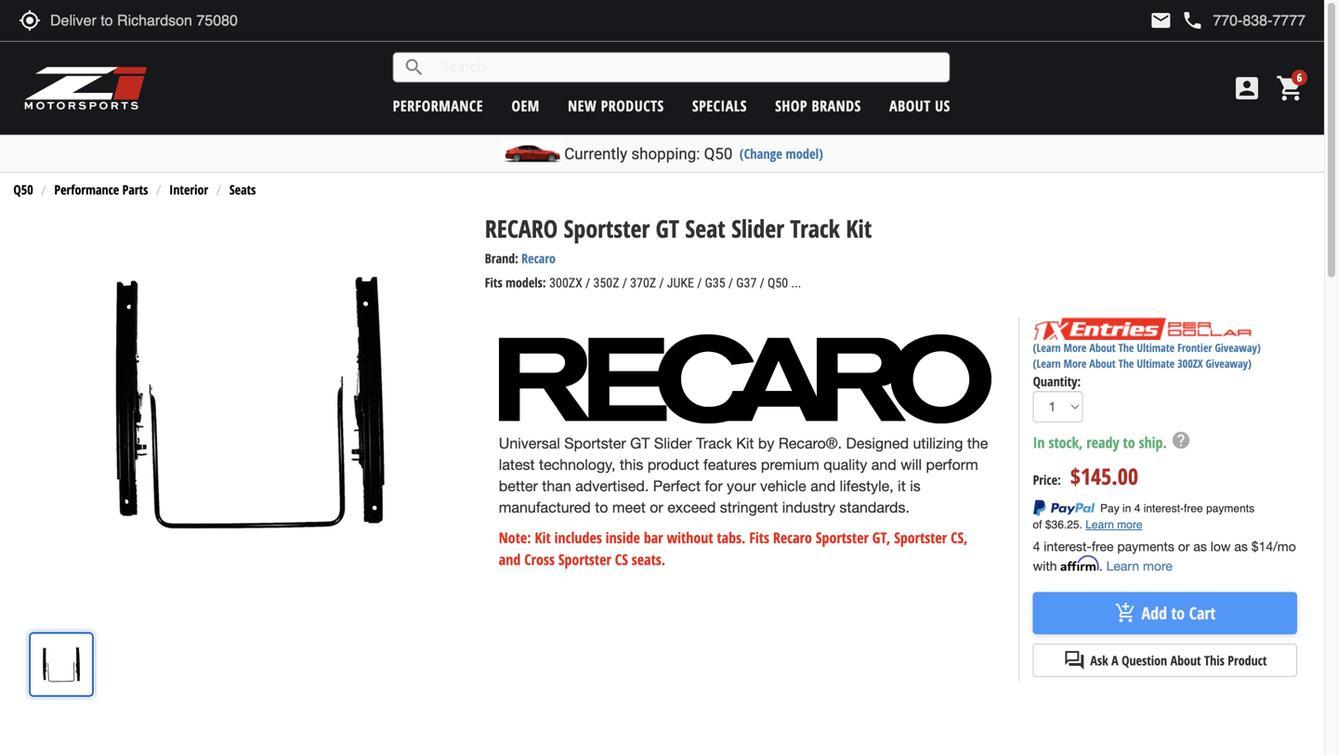 Task type: vqa. For each thing, say whether or not it's contained in the screenshot.
SPRING SALE SAVE ON THE PARTS YOU NEED FOR YOUR BUILD DURING THE SPRING SALE! image
no



Task type: locate. For each thing, give the bounding box(es) containing it.
is
[[910, 478, 921, 495]]

0 horizontal spatial track
[[696, 435, 732, 452]]

/mo
[[1274, 539, 1297, 554]]

0 horizontal spatial to
[[595, 499, 608, 516]]

exceed
[[668, 499, 716, 516]]

seats link
[[229, 181, 256, 199]]

sportster up technology,
[[565, 435, 626, 452]]

1 vertical spatial more
[[1064, 356, 1087, 372]]

1 vertical spatial track
[[696, 435, 732, 452]]

0 vertical spatial ultimate
[[1137, 340, 1175, 356]]

1 more from the top
[[1064, 340, 1087, 356]]

oem
[[512, 96, 540, 116]]

performance
[[393, 96, 483, 116]]

1 vertical spatial gt
[[630, 435, 650, 452]]

/ right g37 on the right
[[760, 276, 765, 291]]

/ left g35
[[697, 276, 702, 291]]

or inside 'universal sportster gt slider track kit by recaro®. designed utilizing the latest technology, this product features premium quality and will perform better than advertised. perfect for your vehicle and lifestyle, it is manufactured to meet or exceed stringent industry standards.'
[[650, 499, 663, 516]]

0 horizontal spatial slider
[[654, 435, 692, 452]]

0 vertical spatial slider
[[732, 212, 785, 245]]

specials
[[693, 96, 747, 116]]

0 vertical spatial or
[[650, 499, 663, 516]]

0 vertical spatial track
[[790, 212, 840, 245]]

perform
[[926, 456, 979, 474]]

0 vertical spatial kit
[[846, 212, 872, 245]]

currently shopping: q50 (change model)
[[564, 145, 823, 163]]

price: $145.00
[[1033, 461, 1139, 492]]

0 horizontal spatial gt
[[630, 435, 650, 452]]

about us
[[890, 96, 951, 116]]

it
[[898, 478, 906, 495]]

0 horizontal spatial or
[[650, 499, 663, 516]]

will
[[901, 456, 922, 474]]

performance link
[[393, 96, 483, 116]]

2 vertical spatial and
[[499, 550, 521, 570]]

more
[[1064, 340, 1087, 356], [1064, 356, 1087, 372]]

.
[[1099, 558, 1103, 574]]

/ left 350z
[[586, 276, 591, 291]]

track up ...
[[790, 212, 840, 245]]

new
[[568, 96, 597, 116]]

(learn more about the ultimate frontier giveaway) link
[[1033, 340, 1261, 356]]

to
[[1123, 433, 1136, 453], [595, 499, 608, 516], [1172, 602, 1185, 625]]

fits down brand:
[[485, 274, 503, 291]]

premium
[[761, 456, 820, 474]]

0 vertical spatial 300zx
[[549, 276, 583, 291]]

juke
[[667, 276, 694, 291]]

recaro inside recaro sportster gt seat slider track kit brand: recaro fits models: 300zx / 350z / 370z / juke / g35 / g37 / q50 ...
[[522, 250, 556, 267]]

slider inside 'universal sportster gt slider track kit by recaro®. designed utilizing the latest technology, this product features premium quality and will perform better than advertised. perfect for your vehicle and lifestyle, it is manufactured to meet or exceed stringent industry standards.'
[[654, 435, 692, 452]]

as right low
[[1235, 539, 1248, 554]]

2 horizontal spatial kit
[[846, 212, 872, 245]]

1 horizontal spatial kit
[[736, 435, 754, 452]]

giveaway) right frontier
[[1215, 340, 1261, 356]]

fits
[[485, 274, 503, 291], [750, 528, 770, 548]]

learn
[[1107, 558, 1140, 574]]

2 / from the left
[[623, 276, 627, 291]]

ultimate up (learn more about the ultimate 300zx giveaway) link
[[1137, 340, 1175, 356]]

models:
[[506, 274, 546, 291]]

gt
[[656, 212, 679, 245], [630, 435, 650, 452]]

seat
[[685, 212, 726, 245]]

shopping:
[[631, 145, 700, 163]]

as left low
[[1194, 539, 1207, 554]]

shop brands link
[[775, 96, 861, 116]]

giveaway) down frontier
[[1206, 356, 1252, 372]]

6 / from the left
[[760, 276, 765, 291]]

4 / from the left
[[697, 276, 702, 291]]

mail
[[1150, 9, 1172, 32]]

0 vertical spatial gt
[[656, 212, 679, 245]]

1 vertical spatial (learn
[[1033, 356, 1061, 372]]

1 vertical spatial kit
[[736, 435, 754, 452]]

/ left g37 on the right
[[729, 276, 733, 291]]

brands
[[812, 96, 861, 116]]

Search search field
[[425, 53, 950, 82]]

manufactured
[[499, 499, 591, 516]]

1 horizontal spatial track
[[790, 212, 840, 245]]

to left ship.
[[1123, 433, 1136, 453]]

parts
[[122, 181, 148, 199]]

inside
[[606, 528, 640, 548]]

4
[[1033, 539, 1041, 554]]

with
[[1033, 558, 1057, 574]]

universal
[[499, 435, 560, 452]]

1 horizontal spatial gt
[[656, 212, 679, 245]]

or
[[650, 499, 663, 516], [1178, 539, 1190, 554]]

account_box link
[[1228, 73, 1267, 103]]

the up (learn more about the ultimate 300zx giveaway) link
[[1119, 340, 1134, 356]]

gt inside 'universal sportster gt slider track kit by recaro®. designed utilizing the latest technology, this product features premium quality and will perform better than advertised. perfect for your vehicle and lifestyle, it is manufactured to meet or exceed stringent industry standards.'
[[630, 435, 650, 452]]

1 vertical spatial recaro
[[773, 528, 812, 548]]

0 vertical spatial fits
[[485, 274, 503, 291]]

or left low
[[1178, 539, 1190, 554]]

to right "add" on the right bottom of the page
[[1172, 602, 1185, 625]]

designed
[[846, 435, 909, 452]]

tabs.
[[717, 528, 746, 548]]

question_answer
[[1064, 650, 1086, 672]]

$14
[[1252, 539, 1274, 554]]

2 vertical spatial q50
[[768, 276, 788, 291]]

recaro for inside
[[773, 528, 812, 548]]

300zx
[[549, 276, 583, 291], [1178, 356, 1203, 372]]

0 vertical spatial to
[[1123, 433, 1136, 453]]

and up the industry
[[811, 478, 836, 495]]

q50 left performance
[[13, 181, 33, 199]]

1 vertical spatial or
[[1178, 539, 1190, 554]]

sportster left cs,
[[894, 528, 947, 548]]

fits right tabs.
[[750, 528, 770, 548]]

industry
[[782, 499, 836, 516]]

sportster up 350z
[[564, 212, 650, 245]]

1 horizontal spatial as
[[1235, 539, 1248, 554]]

ask
[[1091, 652, 1109, 670]]

track up features on the right
[[696, 435, 732, 452]]

or right meet
[[650, 499, 663, 516]]

recaro
[[485, 212, 558, 245]]

technology,
[[539, 456, 616, 474]]

about inside question_answer ask a question about this product
[[1171, 652, 1202, 670]]

about
[[890, 96, 931, 116], [1090, 340, 1116, 356], [1090, 356, 1116, 372], [1171, 652, 1202, 670]]

2 horizontal spatial and
[[872, 456, 897, 474]]

gt for slider
[[630, 435, 650, 452]]

1 horizontal spatial or
[[1178, 539, 1190, 554]]

1 horizontal spatial recaro
[[773, 528, 812, 548]]

and down designed at the bottom of page
[[872, 456, 897, 474]]

/ right 350z
[[623, 276, 627, 291]]

standards.
[[840, 499, 910, 516]]

gt inside recaro sportster gt seat slider track kit brand: recaro fits models: 300zx / 350z / 370z / juke / g35 / g37 / q50 ...
[[656, 212, 679, 245]]

0 horizontal spatial 300zx
[[549, 276, 583, 291]]

recaro down the industry
[[773, 528, 812, 548]]

about left us on the top of page
[[890, 96, 931, 116]]

2 horizontal spatial to
[[1172, 602, 1185, 625]]

about down "(learn more about the ultimate frontier giveaway)" 'link'
[[1090, 356, 1116, 372]]

0 vertical spatial recaro
[[522, 250, 556, 267]]

and down the note:
[[499, 550, 521, 570]]

/
[[586, 276, 591, 291], [623, 276, 627, 291], [659, 276, 664, 291], [697, 276, 702, 291], [729, 276, 733, 291], [760, 276, 765, 291]]

lifestyle,
[[840, 478, 894, 495]]

q50 left (change
[[704, 145, 733, 163]]

(change
[[740, 145, 783, 163]]

0 horizontal spatial recaro
[[522, 250, 556, 267]]

0 horizontal spatial as
[[1194, 539, 1207, 554]]

gt left seat
[[656, 212, 679, 245]]

new products link
[[568, 96, 664, 116]]

shopping_cart link
[[1272, 73, 1306, 103]]

phone
[[1182, 9, 1204, 32]]

about left this at the right bottom of page
[[1171, 652, 1202, 670]]

to down advertised.
[[595, 499, 608, 516]]

300zx down frontier
[[1178, 356, 1203, 372]]

2 ultimate from the top
[[1137, 356, 1175, 372]]

products
[[601, 96, 664, 116]]

1 vertical spatial ultimate
[[1137, 356, 1175, 372]]

recaro up models:
[[522, 250, 556, 267]]

recaro sportster gt seat slider track kit brand: recaro fits models: 300zx / 350z / 370z / juke / g35 / g37 / q50 ...
[[485, 212, 872, 291]]

track
[[790, 212, 840, 245], [696, 435, 732, 452]]

1 horizontal spatial fits
[[750, 528, 770, 548]]

new products
[[568, 96, 664, 116]]

track inside recaro sportster gt seat slider track kit brand: recaro fits models: 300zx / 350z / 370z / juke / g35 / g37 / q50 ...
[[790, 212, 840, 245]]

kit inside the note: kit includes inside bar without tabs. fits recaro sportster gt, sportster cs, and cross sportster cs seats.
[[535, 528, 551, 548]]

/ right 370z
[[659, 276, 664, 291]]

1 horizontal spatial and
[[811, 478, 836, 495]]

1 horizontal spatial 300zx
[[1178, 356, 1203, 372]]

0 horizontal spatial q50
[[13, 181, 33, 199]]

2 as from the left
[[1235, 539, 1248, 554]]

to inside 'universal sportster gt slider track kit by recaro®. designed utilizing the latest technology, this product features premium quality and will perform better than advertised. perfect for your vehicle and lifestyle, it is manufactured to meet or exceed stringent industry standards.'
[[595, 499, 608, 516]]

recaro link
[[522, 250, 556, 267]]

1 horizontal spatial to
[[1123, 433, 1136, 453]]

3 / from the left
[[659, 276, 664, 291]]

0 vertical spatial q50
[[704, 145, 733, 163]]

q50 left ...
[[768, 276, 788, 291]]

0 horizontal spatial fits
[[485, 274, 503, 291]]

0 vertical spatial (learn
[[1033, 340, 1061, 356]]

1 horizontal spatial slider
[[732, 212, 785, 245]]

than
[[542, 478, 571, 495]]

giveaway)
[[1215, 340, 1261, 356], [1206, 356, 1252, 372]]

0 vertical spatial the
[[1119, 340, 1134, 356]]

0 horizontal spatial kit
[[535, 528, 551, 548]]

the down "(learn more about the ultimate frontier giveaway)" 'link'
[[1119, 356, 1134, 372]]

2 vertical spatial to
[[1172, 602, 1185, 625]]

2 vertical spatial kit
[[535, 528, 551, 548]]

ultimate down "(learn more about the ultimate frontier giveaway)" 'link'
[[1137, 356, 1175, 372]]

recaro inside the note: kit includes inside bar without tabs. fits recaro sportster gt, sportster cs, and cross sportster cs seats.
[[773, 528, 812, 548]]

and
[[872, 456, 897, 474], [811, 478, 836, 495], [499, 550, 521, 570]]

1 vertical spatial the
[[1119, 356, 1134, 372]]

0 horizontal spatial and
[[499, 550, 521, 570]]

300zx down recaro 'link'
[[549, 276, 583, 291]]

1 vertical spatial to
[[595, 499, 608, 516]]

2 horizontal spatial q50
[[768, 276, 788, 291]]

slider right seat
[[732, 212, 785, 245]]

0 vertical spatial more
[[1064, 340, 1087, 356]]

300zx inside recaro sportster gt seat slider track kit brand: recaro fits models: 300zx / 350z / 370z / juke / g35 / g37 / q50 ...
[[549, 276, 583, 291]]

meet
[[612, 499, 646, 516]]

cart
[[1189, 602, 1216, 625]]

gt up this
[[630, 435, 650, 452]]

1 vertical spatial fits
[[750, 528, 770, 548]]

slider inside recaro sportster gt seat slider track kit brand: recaro fits models: 300zx / 350z / 370z / juke / g35 / g37 / q50 ...
[[732, 212, 785, 245]]

slider up product
[[654, 435, 692, 452]]

us
[[935, 96, 951, 116]]

recaro®.
[[779, 435, 842, 452]]

1 vertical spatial 300zx
[[1178, 356, 1203, 372]]

1 vertical spatial slider
[[654, 435, 692, 452]]



Task type: describe. For each thing, give the bounding box(es) containing it.
$145.00
[[1071, 461, 1139, 492]]

sportster left gt,
[[816, 528, 869, 548]]

shopping_cart
[[1276, 73, 1306, 103]]

by
[[758, 435, 775, 452]]

quality
[[824, 456, 868, 474]]

gt for seat
[[656, 212, 679, 245]]

g37
[[736, 276, 757, 291]]

cs,
[[951, 528, 968, 548]]

performance parts link
[[54, 181, 148, 199]]

ship.
[[1139, 433, 1167, 453]]

add_shopping_cart
[[1115, 603, 1137, 625]]

the
[[968, 435, 988, 452]]

1 vertical spatial q50
[[13, 181, 33, 199]]

2 (learn from the top
[[1033, 356, 1061, 372]]

g35
[[705, 276, 726, 291]]

this
[[620, 456, 644, 474]]

performance parts
[[54, 181, 148, 199]]

payments
[[1118, 539, 1175, 554]]

in
[[1033, 433, 1045, 453]]

1 as from the left
[[1194, 539, 1207, 554]]

1 vertical spatial giveaway)
[[1206, 356, 1252, 372]]

free
[[1092, 539, 1114, 554]]

/mo with
[[1033, 539, 1297, 574]]

0 vertical spatial and
[[872, 456, 897, 474]]

more
[[1143, 558, 1173, 574]]

frontier
[[1178, 340, 1213, 356]]

product
[[648, 456, 700, 474]]

interior link
[[169, 181, 208, 199]]

4 interest-free payments or as low as $14
[[1033, 539, 1274, 554]]

z1 motorsports logo image
[[23, 65, 148, 112]]

kit inside 'universal sportster gt slider track kit by recaro®. designed utilizing the latest technology, this product features premium quality and will perform better than advertised. perfect for your vehicle and lifestyle, it is manufactured to meet or exceed stringent industry standards.'
[[736, 435, 754, 452]]

1 ultimate from the top
[[1137, 340, 1175, 356]]

advertised.
[[576, 478, 649, 495]]

help
[[1171, 430, 1192, 451]]

perfect
[[653, 478, 701, 495]]

and inside the note: kit includes inside bar without tabs. fits recaro sportster gt, sportster cs, and cross sportster cs seats.
[[499, 550, 521, 570]]

sportster inside 'universal sportster gt slider track kit by recaro®. designed utilizing the latest technology, this product features premium quality and will perform better than advertised. perfect for your vehicle and lifestyle, it is manufactured to meet or exceed stringent industry standards.'
[[565, 435, 626, 452]]

sportster inside recaro sportster gt seat slider track kit brand: recaro fits models: 300zx / 350z / 370z / juke / g35 / g37 / q50 ...
[[564, 212, 650, 245]]

this
[[1205, 652, 1225, 670]]

brand:
[[485, 250, 519, 267]]

specials link
[[693, 96, 747, 116]]

kit inside recaro sportster gt seat slider track kit brand: recaro fits models: 300zx / 350z / 370z / juke / g35 / g37 / q50 ...
[[846, 212, 872, 245]]

your
[[727, 478, 756, 495]]

2 more from the top
[[1064, 356, 1087, 372]]

affirm
[[1061, 556, 1099, 572]]

0 vertical spatial giveaway)
[[1215, 340, 1261, 356]]

1 / from the left
[[586, 276, 591, 291]]

latest
[[499, 456, 535, 474]]

fits inside recaro sportster gt seat slider track kit brand: recaro fits models: 300zx / 350z / 370z / juke / g35 / g37 / q50 ...
[[485, 274, 503, 291]]

mail link
[[1150, 9, 1172, 32]]

(learn more about the ultimate frontier giveaway) (learn more about the ultimate 300zx giveaway)
[[1033, 340, 1261, 372]]

question
[[1122, 652, 1168, 670]]

to inside in stock, ready to ship. help
[[1123, 433, 1136, 453]]

370z
[[630, 276, 656, 291]]

1 the from the top
[[1119, 340, 1134, 356]]

vehicle
[[760, 478, 807, 495]]

currently
[[564, 145, 628, 163]]

1 (learn from the top
[[1033, 340, 1061, 356]]

1 vertical spatial and
[[811, 478, 836, 495]]

1 horizontal spatial q50
[[704, 145, 733, 163]]

about us link
[[890, 96, 951, 116]]

low
[[1211, 539, 1231, 554]]

features
[[704, 456, 757, 474]]

fits inside the note: kit includes inside bar without tabs. fits recaro sportster gt, sportster cs, and cross sportster cs seats.
[[750, 528, 770, 548]]

2 the from the top
[[1119, 356, 1134, 372]]

interior
[[169, 181, 208, 199]]

interest-
[[1044, 539, 1092, 554]]

utilizing
[[913, 435, 963, 452]]

mail phone
[[1150, 9, 1204, 32]]

price:
[[1033, 471, 1061, 489]]

cross
[[524, 550, 555, 570]]

shop
[[775, 96, 808, 116]]

q50 inside recaro sportster gt seat slider track kit brand: recaro fits models: 300zx / 350z / 370z / juke / g35 / g37 / q50 ...
[[768, 276, 788, 291]]

about up (learn more about the ultimate 300zx giveaway) link
[[1090, 340, 1116, 356]]

search
[[403, 56, 425, 79]]

learn more link
[[1107, 558, 1173, 574]]

350z
[[593, 276, 620, 291]]

sportster down "includes"
[[559, 550, 611, 570]]

...
[[791, 276, 802, 291]]

for
[[705, 478, 723, 495]]

track inside 'universal sportster gt slider track kit by recaro®. designed utilizing the latest technology, this product features premium quality and will perform better than advertised. perfect for your vehicle and lifestyle, it is manufactured to meet or exceed stringent industry standards.'
[[696, 435, 732, 452]]

phone link
[[1182, 9, 1306, 32]]

quantity:
[[1033, 373, 1081, 390]]

5 / from the left
[[729, 276, 733, 291]]

q50 link
[[13, 181, 33, 199]]

stringent
[[720, 499, 778, 516]]

cs
[[615, 550, 628, 570]]

add_shopping_cart add to cart
[[1115, 602, 1216, 625]]

seats.
[[632, 550, 666, 570]]

oem link
[[512, 96, 540, 116]]

affirm . learn more
[[1061, 556, 1173, 574]]

performance
[[54, 181, 119, 199]]

stock,
[[1049, 433, 1083, 453]]

better
[[499, 478, 538, 495]]

recaro for seat
[[522, 250, 556, 267]]

a
[[1112, 652, 1119, 670]]

shop brands
[[775, 96, 861, 116]]

300zx inside (learn more about the ultimate frontier giveaway) (learn more about the ultimate 300zx giveaway)
[[1178, 356, 1203, 372]]

without
[[667, 528, 713, 548]]

includes
[[555, 528, 602, 548]]

bar
[[644, 528, 663, 548]]

in stock, ready to ship. help
[[1033, 430, 1192, 453]]



